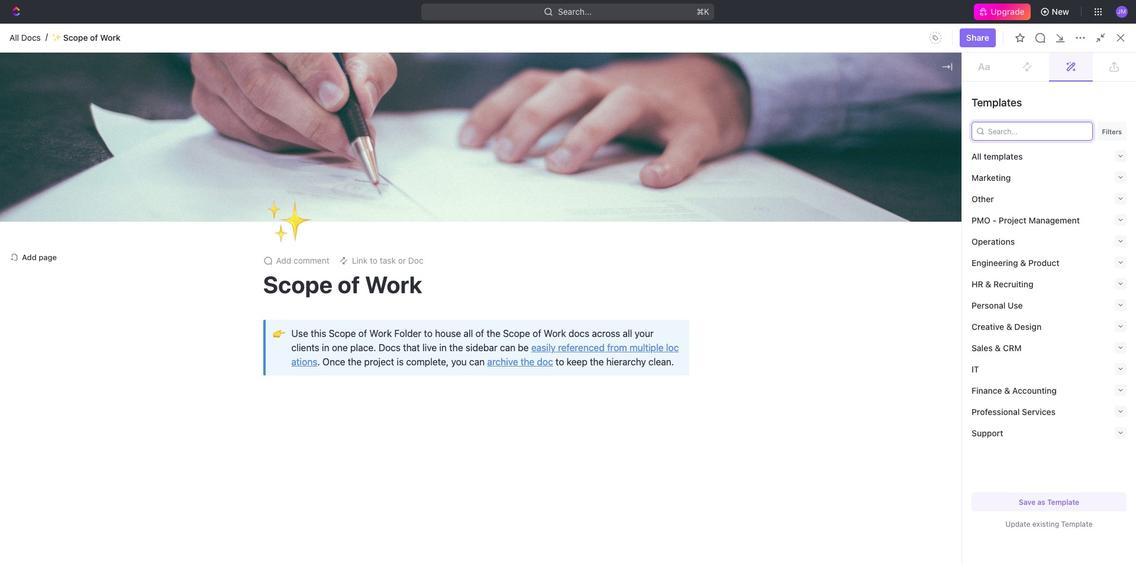 Task type: vqa. For each thing, say whether or not it's contained in the screenshot.
automatically
no



Task type: describe. For each thing, give the bounding box(es) containing it.
workspace
[[350, 208, 394, 218]]

or
[[398, 256, 406, 266]]

resource management row
[[191, 288, 1123, 309]]

templates
[[972, 97, 1023, 109]]

✨ inside ✨ scope of work
[[52, 33, 61, 42]]

shared
[[274, 208, 301, 218]]

all for all docs
[[9, 32, 19, 42]]

reposition button
[[569, 198, 625, 217]]

project for pmo - project management
[[999, 215, 1027, 225]]

recent
[[206, 99, 237, 110]]

management inside sidebar navigation
[[59, 211, 109, 221]]

change
[[633, 203, 663, 213]]

.
[[318, 357, 320, 368]]

1 vertical spatial resource management
[[223, 139, 311, 149]]

all inside button
[[473, 99, 481, 108]]

the down place.
[[348, 357, 362, 368]]

the down the be
[[521, 357, 535, 368]]

template for update existing template
[[1062, 520, 1093, 529]]

row containing project notes
[[191, 244, 1123, 268]]

engineering & product
[[972, 258, 1060, 268]]

client 2 project
[[581, 357, 639, 367]]

created
[[833, 99, 869, 110]]

use this scope of work folder to house all of the scope of work docs across all your clients in one place. docs that live in the sidebar can be
[[292, 329, 657, 354]]

my docs button
[[226, 203, 266, 226]]

all docs link
[[9, 32, 41, 43]]

agency management link
[[28, 207, 163, 226]]

- for 3rd row
[[687, 336, 691, 346]]

add comment
[[276, 256, 330, 266]]

easily referenced from multiple loc ations link
[[292, 343, 679, 368]]

jm
[[1118, 8, 1127, 15]]

doc inside button
[[1109, 50, 1125, 60]]

to inside use this scope of work folder to house all of the scope of work docs across all your clients in one place. docs that live in the sidebar can be
[[424, 329, 433, 339]]

4 row from the top
[[191, 351, 1123, 375]]

me
[[885, 99, 898, 110]]

client 1 project
[[581, 336, 638, 346]]

ago for 24 mins ago
[[952, 272, 966, 282]]

folder
[[395, 329, 422, 339]]

live
[[423, 343, 437, 354]]

meeting minutes for client 2 project
[[219, 357, 284, 367]]

search
[[1022, 50, 1049, 60]]

project
[[364, 357, 394, 368]]

upgrade
[[991, 7, 1025, 17]]

personal use
[[972, 300, 1024, 311]]

archive
[[488, 357, 519, 368]]

finance
[[972, 386, 1003, 396]]

1 column header from the left
[[191, 226, 204, 246]]

1 vertical spatial resource
[[223, 139, 258, 149]]

✨ down created
[[833, 140, 843, 149]]

template for save as template
[[1048, 498, 1080, 507]]

mins for 27
[[931, 251, 949, 261]]

- for row containing agency management
[[687, 379, 691, 389]]

work inside button
[[256, 315, 276, 325]]

product
[[1029, 258, 1060, 268]]

0 vertical spatial resource management
[[850, 120, 938, 130]]

mins for 24
[[932, 272, 950, 282]]

the up sidebar
[[487, 329, 501, 339]]

jm button
[[1113, 2, 1132, 21]]

scope of work button
[[206, 309, 555, 331]]

existing
[[1033, 520, 1060, 529]]

docs up recent at the left of the page
[[198, 50, 218, 60]]

across
[[592, 329, 621, 339]]

sidebar
[[466, 343, 498, 354]]

meeting for client 2 project
[[219, 357, 251, 367]]

private button
[[309, 203, 342, 226]]

sidebar navigation
[[0, 41, 177, 565]]

👋 for resource management
[[206, 159, 216, 168]]

2 horizontal spatial to
[[556, 357, 565, 368]]

private
[[312, 208, 339, 218]]

filters button
[[1098, 122, 1127, 141]]

my docs
[[229, 208, 263, 218]]

⌘k
[[697, 7, 710, 17]]

client for client 1 project
[[581, 336, 603, 346]]

personal
[[972, 300, 1006, 311]]

it
[[972, 364, 980, 375]]

clean.
[[649, 357, 675, 368]]

projects
[[36, 151, 67, 161]]

add page
[[22, 253, 57, 262]]

resource management button
[[206, 288, 555, 309]]

complete,
[[406, 357, 449, 368]]

new for new
[[1053, 7, 1070, 17]]

place.
[[351, 343, 376, 354]]

client for client 2 project
[[581, 357, 603, 367]]

one
[[332, 343, 348, 354]]

you
[[452, 357, 467, 368]]

pmo - project management
[[972, 215, 1081, 225]]

sharing row
[[191, 226, 1123, 246]]

doc inside dropdown button
[[408, 256, 424, 266]]

workspace button
[[347, 203, 397, 226]]

my
[[229, 208, 241, 218]]

once
[[323, 357, 346, 368]]

accounting
[[1013, 386, 1058, 396]]

save
[[1019, 498, 1036, 507]]

new doc button
[[1083, 46, 1132, 65]]

is
[[397, 357, 404, 368]]

1 horizontal spatial project notes
[[536, 120, 588, 130]]

agency inside tree
[[28, 211, 57, 221]]

doc
[[537, 357, 553, 368]]

can inside use this scope of work folder to house all of the scope of work docs across all your clients in one place. docs that live in the sidebar can be
[[500, 343, 516, 354]]

minutes for client 1 project
[[253, 336, 284, 346]]

change cover button
[[625, 198, 694, 217]]

share
[[967, 33, 990, 43]]

all templates
[[972, 151, 1023, 161]]

agency management inside cell
[[581, 379, 662, 389]]

the up you
[[450, 343, 463, 354]]

2 column header from the left
[[562, 226, 680, 246]]

be
[[518, 343, 529, 354]]

house
[[435, 329, 461, 339]]

- for row containing scope of work
[[687, 315, 691, 325]]

all for all templates
[[972, 151, 982, 161]]

of inside button
[[246, 315, 254, 325]]

3 column header from the left
[[680, 226, 818, 246]]

page
[[39, 253, 57, 262]]

favorites inside button
[[9, 72, 41, 81]]

scope of work inside button
[[219, 315, 276, 325]]

scope of work down link
[[263, 271, 422, 299]]



Task type: locate. For each thing, give the bounding box(es) containing it.
2 vertical spatial to
[[556, 357, 565, 368]]

mins right 24
[[932, 272, 950, 282]]

1 horizontal spatial •
[[890, 158, 894, 168]]

1 horizontal spatial doc
[[1109, 50, 1125, 60]]

2 welcome! from the left
[[850, 158, 888, 168]]

docs right "search"
[[1051, 50, 1071, 60]]

1 vertical spatial doc
[[408, 256, 424, 266]]

5 left comment
[[287, 251, 292, 261]]

1 horizontal spatial 👋
[[833, 159, 843, 168]]

minutes
[[253, 336, 284, 346], [253, 357, 284, 367]]

agency
[[278, 158, 306, 168], [905, 158, 934, 168], [28, 211, 57, 221], [581, 379, 609, 389]]

1 vertical spatial 5
[[299, 336, 304, 346]]

tree containing team space
[[5, 107, 166, 528]]

easily referenced from multiple loc ations
[[292, 343, 679, 368]]

0 vertical spatial resource
[[850, 120, 886, 130]]

docs inside use this scope of work folder to house all of the scope of work docs across all your clients in one place. docs that live in the sidebar can be
[[379, 343, 401, 354]]

to
[[370, 256, 378, 266], [424, 329, 433, 339], [556, 357, 565, 368]]

client left 2
[[581, 357, 603, 367]]

clients
[[292, 343, 320, 354]]

0 horizontal spatial welcome! • in agency management
[[223, 158, 358, 168]]

1 vertical spatial 👥
[[206, 140, 216, 149]]

1 horizontal spatial notes
[[566, 120, 588, 130]]

project for client 1 project
[[611, 336, 638, 346]]

0 horizontal spatial agency management
[[28, 211, 109, 221]]

1 meeting from the top
[[219, 336, 251, 346]]

cell
[[191, 245, 204, 266], [562, 245, 680, 266], [680, 245, 818, 266], [818, 245, 912, 266], [191, 266, 204, 288], [562, 266, 680, 288], [680, 266, 818, 288], [818, 266, 912, 288], [191, 288, 204, 309], [562, 288, 680, 309], [680, 288, 818, 309], [818, 288, 912, 309], [912, 288, 1007, 309], [191, 309, 204, 330], [818, 309, 912, 330], [912, 309, 1007, 330], [191, 330, 204, 352], [818, 330, 912, 352], [912, 330, 1007, 352], [191, 352, 204, 373], [818, 352, 912, 373], [912, 352, 1007, 373], [191, 373, 204, 394], [818, 373, 912, 394], [912, 373, 1007, 394], [191, 394, 204, 416], [204, 394, 562, 416], [562, 394, 680, 416], [680, 394, 818, 416], [818, 394, 912, 416], [912, 394, 1007, 416], [191, 416, 204, 437], [204, 416, 562, 437], [562, 416, 680, 437], [680, 416, 818, 437], [818, 416, 912, 437], [912, 416, 1007, 437], [1007, 416, 1102, 437], [191, 437, 204, 458], [204, 437, 562, 458], [562, 437, 680, 458], [680, 437, 818, 458], [818, 437, 912, 458], [912, 437, 1007, 458], [1007, 437, 1102, 458], [1102, 437, 1123, 458], [191, 458, 204, 480], [204, 458, 562, 480], [562, 458, 680, 480], [680, 458, 818, 480], [818, 458, 912, 480], [912, 458, 1007, 480], [1007, 458, 1102, 480], [1102, 458, 1123, 480], [191, 480, 204, 501], [204, 480, 562, 501], [562, 480, 680, 501], [680, 480, 818, 501], [818, 480, 912, 501], [912, 480, 1007, 501]]

mins
[[931, 251, 949, 261], [932, 272, 950, 282]]

meeting minutes for client 1 project
[[219, 336, 284, 346]]

1 horizontal spatial welcome! • in agency management
[[850, 158, 986, 168]]

✨ up add comment
[[266, 193, 313, 249]]

pmo
[[972, 215, 991, 225]]

table containing project notes
[[191, 226, 1123, 501]]

project for client 2 project
[[612, 357, 639, 367]]

1 horizontal spatial can
[[500, 343, 516, 354]]

all inside button
[[208, 208, 218, 218]]

1 vertical spatial minutes
[[253, 357, 284, 367]]

docs right my
[[243, 208, 263, 218]]

0 vertical spatial 5
[[287, 251, 292, 261]]

1 vertical spatial agency management
[[581, 379, 662, 389]]

by
[[871, 99, 882, 110]]

tree inside sidebar navigation
[[5, 107, 166, 528]]

docs for search docs
[[1051, 50, 1071, 60]]

1 horizontal spatial welcome!
[[850, 158, 888, 168]]

0 vertical spatial can
[[500, 343, 516, 354]]

1 horizontal spatial agency management
[[581, 379, 662, 389]]

& for creative
[[1007, 322, 1013, 332]]

1 horizontal spatial 👥
[[833, 121, 843, 130]]

2 vertical spatial all
[[208, 208, 218, 218]]

to right doc
[[556, 357, 565, 368]]

27 mins ago
[[920, 251, 966, 261]]

0 horizontal spatial 👋
[[206, 159, 216, 168]]

use up clients
[[292, 329, 308, 339]]

1 minutes from the top
[[253, 336, 284, 346]]

- for seventh row from the bottom of the page
[[687, 357, 691, 367]]

& for hr
[[986, 279, 992, 289]]

0 vertical spatial template
[[1048, 498, 1080, 507]]

1 vertical spatial meeting minutes
[[219, 357, 284, 367]]

welcome! up my docs
[[223, 158, 260, 168]]

new for new doc
[[1090, 50, 1107, 60]]

all left your
[[623, 329, 633, 339]]

10 row from the top
[[191, 480, 1123, 501]]

• down me
[[890, 158, 894, 168]]

ago for 27 mins ago
[[952, 251, 966, 261]]

row containing scope of work
[[191, 309, 1123, 331]]

5 left this
[[299, 336, 304, 346]]

docs up project
[[379, 343, 401, 354]]

Search by name... text field
[[934, 203, 1084, 221]]

sales
[[972, 343, 993, 353]]

ago inside row
[[952, 272, 966, 282]]

project notes
[[536, 120, 588, 130], [219, 251, 272, 261]]

0 horizontal spatial notes
[[249, 251, 272, 261]]

management inside button
[[258, 293, 309, 303]]

2 horizontal spatial all
[[972, 151, 982, 161]]

use down recruiting
[[1008, 300, 1024, 311]]

row containing agency management
[[191, 372, 1123, 396]]

0 horizontal spatial 👥
[[206, 140, 216, 149]]

1 horizontal spatial to
[[424, 329, 433, 339]]

0 vertical spatial 👥
[[833, 121, 843, 130]]

project notes link
[[515, 116, 799, 135]]

1 horizontal spatial use
[[1008, 300, 1024, 311]]

0 horizontal spatial doc
[[408, 256, 424, 266]]

1 vertical spatial to
[[424, 329, 433, 339]]

1 👋 from the left
[[206, 159, 216, 168]]

1 horizontal spatial favorites
[[520, 99, 561, 110]]

that
[[403, 343, 420, 354]]

. once the project is complete, you can archive the doc to keep the hierarchy clean.
[[318, 357, 675, 368]]

scope of work up 👉
[[219, 315, 276, 325]]

1 vertical spatial meeting
[[219, 357, 251, 367]]

meeting for client 1 project
[[219, 336, 251, 346]]

business time image
[[12, 213, 21, 220]]

change cover
[[633, 203, 687, 213]]

hierarchy
[[607, 357, 646, 368]]

0 horizontal spatial welcome!
[[223, 158, 260, 168]]

the left 2
[[590, 357, 604, 368]]

tab list
[[205, 203, 489, 226]]

client
[[581, 336, 603, 346], [581, 357, 603, 367]]

0 vertical spatial new
[[1053, 7, 1070, 17]]

1 horizontal spatial add
[[276, 256, 291, 266]]

meeting minutes
[[219, 336, 284, 346], [219, 357, 284, 367]]

mins right 27
[[931, 251, 949, 261]]

marketing
[[972, 173, 1012, 183]]

👉
[[273, 328, 285, 340]]

7 row from the top
[[191, 416, 1123, 437]]

agency management down hierarchy
[[581, 379, 662, 389]]

2 row from the top
[[191, 309, 1123, 331]]

agency management up page
[[28, 211, 109, 221]]

5 for client 1 project
[[299, 336, 304, 346]]

use inside use this scope of work folder to house all of the scope of work docs across all your clients in one place. docs that live in the sidebar can be
[[292, 329, 308, 339]]

resource management inside resource management button
[[219, 293, 309, 303]]

0 vertical spatial favorites
[[9, 72, 41, 81]]

docs for all docs
[[21, 32, 41, 42]]

1 vertical spatial all
[[972, 151, 982, 161]]

comment
[[294, 256, 330, 266]]

0 horizontal spatial •
[[263, 158, 266, 168]]

2 vertical spatial resource management
[[219, 293, 309, 303]]

&
[[1021, 258, 1027, 268], [986, 279, 992, 289], [1007, 322, 1013, 332], [996, 343, 1001, 353], [1005, 386, 1011, 396]]

Search... text field
[[979, 123, 1089, 140]]

0 horizontal spatial use
[[292, 329, 308, 339]]

ago left hr
[[952, 272, 966, 282]]

1 vertical spatial ago
[[952, 272, 966, 282]]

2 client from the top
[[581, 357, 603, 367]]

24 mins ago row
[[191, 266, 1123, 288]]

dropdown menu image
[[927, 28, 946, 47]]

to right link
[[370, 256, 378, 266]]

this
[[311, 329, 326, 339]]

task
[[380, 256, 396, 266]]

0 horizontal spatial favorites
[[9, 72, 41, 81]]

& left crm
[[996, 343, 1001, 353]]

9 row from the top
[[191, 458, 1123, 480]]

team
[[28, 131, 49, 141]]

new right "search docs"
[[1090, 50, 1107, 60]]

1 vertical spatial can
[[470, 357, 485, 368]]

see all button
[[453, 97, 485, 111]]

• up my docs
[[263, 158, 266, 168]]

team space link
[[28, 127, 163, 146]]

sales & crm
[[972, 343, 1022, 353]]

0 vertical spatial project notes
[[536, 120, 588, 130]]

of
[[90, 32, 98, 42], [249, 120, 257, 130], [876, 139, 884, 149], [338, 271, 360, 299], [246, 315, 254, 325], [359, 329, 367, 339], [476, 329, 484, 339], [533, 329, 542, 339]]

sharing
[[1014, 231, 1040, 240]]

add left comment
[[276, 256, 291, 266]]

template right as
[[1048, 498, 1080, 507]]

✨ down recent at the left of the page
[[206, 121, 216, 130]]

crm
[[1004, 343, 1022, 353]]

tree
[[5, 107, 166, 528]]

all right see
[[473, 99, 481, 108]]

to inside dropdown button
[[370, 256, 378, 266]]

2 vertical spatial resource
[[219, 293, 256, 303]]

& for engineering
[[1021, 258, 1027, 268]]

1 meeting minutes from the top
[[219, 336, 284, 346]]

0 horizontal spatial can
[[470, 357, 485, 368]]

meeting minutes left clients
[[219, 336, 284, 346]]

resource inside button
[[219, 293, 256, 303]]

work
[[100, 32, 121, 42], [259, 120, 279, 130], [886, 139, 906, 149], [365, 271, 422, 299], [256, 315, 276, 325], [370, 329, 392, 339], [544, 329, 566, 339]]

3 row from the top
[[191, 330, 1123, 353]]

notes
[[566, 120, 588, 130], [249, 251, 272, 261]]

creative
[[972, 322, 1005, 332]]

recruiting
[[994, 279, 1034, 289]]

✨ right the all docs link
[[52, 33, 61, 42]]

1 vertical spatial new
[[1090, 50, 1107, 60]]

0 vertical spatial ago
[[952, 251, 966, 261]]

scope of work down recent at the left of the page
[[223, 120, 279, 130]]

doc down jm dropdown button
[[1109, 50, 1125, 60]]

1 vertical spatial project notes
[[219, 251, 272, 261]]

& right the finance
[[1005, 386, 1011, 396]]

1 horizontal spatial all
[[208, 208, 218, 218]]

27
[[920, 251, 929, 261]]

can up archive at the bottom left
[[500, 343, 516, 354]]

2 👋 from the left
[[833, 159, 843, 168]]

agency management cell
[[562, 373, 680, 394]]

docs inside button
[[1051, 50, 1071, 60]]

•
[[263, 158, 266, 168], [890, 158, 894, 168]]

search docs button
[[1005, 46, 1078, 65]]

to up live
[[424, 329, 433, 339]]

1 vertical spatial template
[[1062, 520, 1093, 529]]

scope inside button
[[219, 315, 244, 325]]

scope of work
[[223, 120, 279, 130], [850, 139, 906, 149], [263, 271, 422, 299], [219, 315, 276, 325]]

hr & recruiting
[[972, 279, 1034, 289]]

add for add comment
[[276, 256, 291, 266]]

• for management
[[263, 158, 266, 168]]

can down sidebar
[[470, 357, 485, 368]]

new
[[1053, 7, 1070, 17], [1090, 50, 1107, 60]]

created by me
[[833, 99, 898, 110]]

👥 down recent at the left of the page
[[206, 140, 216, 149]]

1 • from the left
[[263, 158, 266, 168]]

management inside cell
[[612, 379, 662, 389]]

minutes left clients
[[253, 336, 284, 346]]

spaces
[[9, 92, 35, 101]]

& for sales
[[996, 343, 1001, 353]]

1 vertical spatial use
[[292, 329, 308, 339]]

assigned button
[[401, 203, 443, 226]]

👋 for scope of work
[[833, 159, 843, 168]]

0 horizontal spatial new
[[1053, 7, 1070, 17]]

0 vertical spatial all
[[9, 32, 19, 42]]

2 vertical spatial 5
[[299, 357, 304, 367]]

template right existing
[[1062, 520, 1093, 529]]

add left page
[[22, 253, 37, 262]]

as
[[1038, 498, 1046, 507]]

ago up 24 mins ago
[[952, 251, 966, 261]]

see all
[[458, 99, 481, 108]]

welcome! down created by me
[[850, 158, 888, 168]]

link to task or doc
[[352, 256, 424, 266]]

team space
[[28, 131, 75, 141]]

1 welcome! • in agency management from the left
[[223, 158, 358, 168]]

2 minutes from the top
[[253, 357, 284, 367]]

table
[[191, 226, 1123, 501]]

client left 1
[[581, 336, 603, 346]]

welcome! • in agency management for scope of work
[[850, 158, 986, 168]]

8 row from the top
[[191, 437, 1123, 458]]

all left my
[[208, 208, 218, 218]]

welcome! • in agency management for resource management
[[223, 158, 358, 168]]

new inside button
[[1053, 7, 1070, 17]]

2 • from the left
[[890, 158, 894, 168]]

management
[[888, 120, 938, 130], [261, 139, 311, 149], [309, 158, 358, 168], [936, 158, 986, 168], [59, 211, 109, 221], [1029, 215, 1081, 225], [258, 293, 309, 303], [612, 379, 662, 389]]

easily
[[532, 343, 556, 354]]

✨ scope of work
[[52, 32, 121, 42]]

all up "favorites" button
[[9, 32, 19, 42]]

minutes for client 2 project
[[253, 357, 284, 367]]

all button
[[205, 203, 221, 226]]

creative & design
[[972, 322, 1042, 332]]

agency inside cell
[[581, 379, 609, 389]]

user group image
[[12, 133, 21, 140]]

welcome! for scope
[[850, 158, 888, 168]]

& right hr
[[986, 279, 992, 289]]

5 down clients
[[299, 357, 304, 367]]

minutes down 👉
[[253, 357, 284, 367]]

1 welcome! from the left
[[223, 158, 260, 168]]

👥 down created
[[833, 121, 843, 130]]

0 vertical spatial agency management
[[28, 211, 109, 221]]

welcome! • in agency management
[[223, 158, 358, 168], [850, 158, 986, 168]]

docs up "favorites" button
[[21, 32, 41, 42]]

0 vertical spatial mins
[[931, 251, 949, 261]]

ations
[[292, 357, 318, 368]]

1 vertical spatial favorites
[[520, 99, 561, 110]]

all up marketing at top
[[972, 151, 982, 161]]

archived
[[451, 208, 486, 218]]

0 vertical spatial meeting
[[219, 336, 251, 346]]

docs inside 'button'
[[243, 208, 263, 218]]

docs
[[569, 329, 590, 339]]

0 horizontal spatial add
[[22, 253, 37, 262]]

docs for my docs
[[243, 208, 263, 218]]

2 meeting minutes from the top
[[219, 357, 284, 367]]

column header
[[191, 226, 204, 246], [562, 226, 680, 246], [680, 226, 818, 246]]

support
[[972, 428, 1004, 438]]

2 welcome! • in agency management from the left
[[850, 158, 986, 168]]

• for of
[[890, 158, 894, 168]]

2 meeting from the top
[[219, 357, 251, 367]]

& left design
[[1007, 322, 1013, 332]]

& left product
[[1021, 258, 1027, 268]]

0 vertical spatial minutes
[[253, 336, 284, 346]]

0 vertical spatial use
[[1008, 300, 1024, 311]]

6 row from the top
[[191, 394, 1123, 416]]

archived button
[[448, 203, 489, 226]]

1 client from the top
[[581, 336, 603, 346]]

templates
[[984, 151, 1023, 161]]

referenced
[[558, 343, 605, 354]]

services
[[1023, 407, 1056, 417]]

0 vertical spatial to
[[370, 256, 378, 266]]

0 vertical spatial doc
[[1109, 50, 1125, 60]]

all up sidebar
[[464, 329, 473, 339]]

1 row from the top
[[191, 244, 1123, 268]]

0 horizontal spatial all
[[9, 32, 19, 42]]

5 for client 2 project
[[299, 357, 304, 367]]

1 horizontal spatial new
[[1090, 50, 1107, 60]]

1 vertical spatial client
[[581, 357, 603, 367]]

all
[[9, 32, 19, 42], [972, 151, 982, 161], [208, 208, 218, 218]]

meeting minutes down 👉
[[219, 357, 284, 367]]

other
[[972, 194, 995, 204]]

doc
[[1109, 50, 1125, 60], [408, 256, 424, 266]]

search...
[[559, 7, 592, 17]]

add for add page
[[22, 253, 37, 262]]

0 vertical spatial client
[[581, 336, 603, 346]]

0 vertical spatial notes
[[566, 120, 588, 130]]

search docs
[[1022, 50, 1071, 60]]

0 vertical spatial meeting minutes
[[219, 336, 284, 346]]

cover
[[665, 203, 687, 213]]

engineering
[[972, 258, 1019, 268]]

design
[[1015, 322, 1042, 332]]

welcome! for resource
[[223, 158, 260, 168]]

agency management
[[28, 211, 109, 221], [581, 379, 662, 389]]

5 row from the top
[[191, 372, 1123, 396]]

0 horizontal spatial project notes
[[219, 251, 272, 261]]

doc right or at the left
[[408, 256, 424, 266]]

0 horizontal spatial to
[[370, 256, 378, 266]]

shared button
[[271, 203, 304, 226]]

resource management
[[850, 120, 938, 130], [223, 139, 311, 149], [219, 293, 309, 303]]

1 vertical spatial notes
[[249, 251, 272, 261]]

agency management inside sidebar navigation
[[28, 211, 109, 221]]

row
[[191, 244, 1123, 268], [191, 309, 1123, 331], [191, 330, 1123, 353], [191, 351, 1123, 375], [191, 372, 1123, 396], [191, 394, 1123, 416], [191, 416, 1123, 437], [191, 437, 1123, 458], [191, 458, 1123, 480], [191, 480, 1123, 501]]

mins inside 24 mins ago row
[[932, 272, 950, 282]]

new up "search docs"
[[1053, 7, 1070, 17]]

upgrade link
[[975, 4, 1031, 20]]

tab list containing all
[[205, 203, 489, 226]]

new inside button
[[1090, 50, 1107, 60]]

& for finance
[[1005, 386, 1011, 396]]

scope of work down by
[[850, 139, 906, 149]]

1 vertical spatial mins
[[932, 272, 950, 282]]

your
[[635, 329, 654, 339]]

from
[[608, 343, 628, 354]]

docs
[[21, 32, 41, 42], [198, 50, 218, 60], [1051, 50, 1071, 60], [243, 208, 263, 218], [379, 343, 401, 354]]

loc
[[667, 343, 679, 354]]



